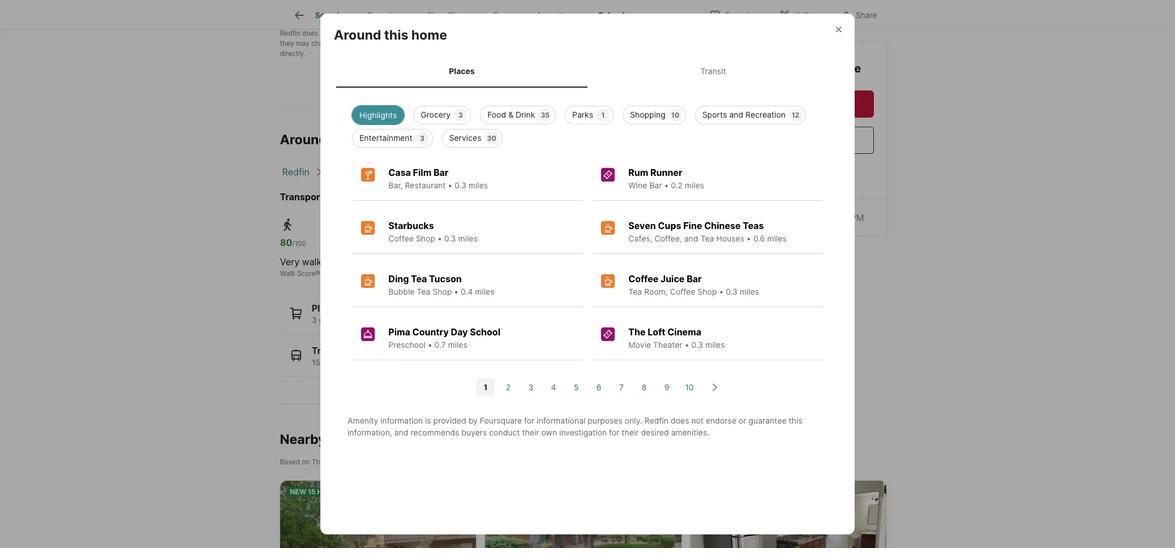Task type: vqa. For each thing, say whether or not it's contained in the screenshot.


Task type: describe. For each thing, give the bounding box(es) containing it.
juice
[[661, 273, 685, 285]]

their down the only.
[[622, 428, 639, 437]]

sports and recreation
[[702, 110, 786, 119]]

to inside first step, and conduct their own investigation to determine their desired schools or school districts, including by contacting and visiting the schools themselves.
[[520, 2, 527, 10]]

miles inside seven cups fine chinese teas cafes, coffee, and tea houses • 0.6 miles
[[767, 234, 787, 243]]

1 inside button
[[484, 383, 488, 392]]

around this home element
[[334, 14, 461, 44]]

and up contacting
[[318, 2, 330, 10]]

reference
[[638, 29, 668, 38]]

informational
[[537, 416, 586, 426]]

information inside the , a nonprofit organization. redfin recommends buyers and renters use greatschools information and ratings as a
[[280, 2, 316, 10]]

step,
[[386, 2, 402, 10]]

ratings
[[332, 2, 354, 10]]

transit for transit
[[701, 66, 726, 76]]

information inside amenity information is provided by foursquare for informational purposes only. redfin does not endorse or guarantee this information, and recommends buyers conduct their own investigation for their desired amenities.
[[381, 416, 423, 426]]

sports
[[702, 110, 727, 119]]

eligibility,
[[553, 39, 583, 48]]

park
[[423, 315, 440, 325]]

including
[[280, 12, 309, 21]]

list box inside "around this home" dialog
[[343, 101, 832, 148]]

the right the on
[[312, 458, 324, 466]]

tea inside coffee juice bar tea room, coffee shop • 0.3 miles
[[629, 287, 642, 297]]

tea right bubble at the left of the page
[[417, 287, 430, 297]]

7 button
[[613, 379, 631, 397]]

• inside ding tea tucson bubble tea shop • 0.4 miles
[[454, 287, 459, 297]]

miles inside coffee juice bar tea room, coffee shop • 0.3 miles
[[740, 287, 759, 297]]

drink
[[516, 110, 535, 119]]

3 up services
[[458, 111, 463, 119]]

cafes,
[[629, 234, 653, 243]]

entertainment
[[360, 133, 412, 143]]

7
[[619, 383, 624, 392]]

0.3 inside the loft cinema movie theater • 0.3 miles
[[692, 340, 703, 350]]

15 for transit
[[312, 358, 320, 367]]

• inside seven cups fine chinese teas cafes, coffee, and tea houses • 0.6 miles
[[747, 234, 751, 243]]

around this home dialog
[[320, 14, 855, 535]]

boundaries
[[506, 29, 542, 38]]

only.
[[625, 416, 642, 426]]

enrollment
[[517, 39, 551, 48]]

tab list containing search
[[280, 0, 651, 29]]

0 horizontal spatial tucson
[[378, 166, 409, 178]]

2
[[506, 383, 511, 392]]

restaurants,
[[371, 315, 415, 325]]

the right contact
[[771, 61, 792, 75]]

the inside the loft cinema movie theater • 0.3 miles
[[629, 327, 646, 338]]

chinese
[[704, 220, 741, 231]]

rum
[[629, 167, 648, 178]]

1 button
[[477, 379, 495, 397]]

shop inside ding tea tucson bubble tea shop • 0.4 miles
[[433, 287, 452, 297]]

1 horizontal spatial schools
[[606, 2, 630, 10]]

country
[[413, 327, 449, 338]]

0 vertical spatial 1
[[602, 111, 605, 119]]

food
[[488, 110, 506, 119]]

photo of 3303 e 6th st, tucson, az 85716 image
[[485, 481, 682, 549]]

3 inside places 3 groceries, 32 restaurants, 1 park
[[312, 315, 317, 325]]

or inside first step, and conduct their own investigation to determine their desired schools or school districts, including by contacting and visiting the schools themselves.
[[632, 2, 639, 10]]

the inside first step, and conduct their own investigation to determine their desired schools or school districts, including by contacting and visiting the schools themselves.
[[395, 12, 406, 21]]

school inside pima country day school preschool • 0.7 miles
[[470, 327, 500, 338]]

seven cups fine chinese teas cafes, coffee, and tea houses • 0.6 miles
[[629, 220, 787, 243]]

is
[[425, 416, 431, 426]]

80
[[280, 237, 292, 249]]

x-out button
[[769, 3, 826, 26]]

redfin inside the , a nonprofit organization. redfin recommends buyers and renters use greatschools information and ratings as a
[[494, 0, 515, 0]]

visiting
[[370, 12, 393, 21]]

2 score from the left
[[409, 269, 427, 278]]

provided
[[433, 416, 466, 426]]

tab list inside "around this home" dialog
[[334, 55, 841, 88]]

recommends inside the , a nonprofit organization. redfin recommends buyers and renters use greatschools information and ratings as a
[[517, 0, 558, 0]]

does inside amenity information is provided by foursquare for informational purposes only. redfin does not endorse or guarantee this information, and recommends buyers conduct their own investigation for their desired amenities.
[[671, 416, 689, 426]]

transit for transit score ®
[[385, 269, 407, 278]]

very walkable walk score ®
[[280, 256, 340, 278]]

restaurant
[[405, 180, 446, 190]]

request a tour
[[767, 98, 831, 109]]

the loft cinema movie theater • 0.3 miles
[[629, 327, 725, 350]]

miles inside starbucks coffee shop • 0.3 miles
[[458, 234, 478, 243]]

floor
[[427, 10, 446, 20]]

places for places
[[449, 66, 475, 76]]

0.3 inside starbucks coffee shop • 0.3 miles
[[444, 234, 456, 243]]

themselves.
[[434, 12, 473, 21]]

amenity
[[348, 416, 378, 426]]

contacting
[[321, 12, 355, 21]]

a left first on the top left of the page
[[365, 2, 369, 10]]

35
[[541, 111, 550, 119]]

investigation inside first step, and conduct their own investigation to determine their desired schools or school districts, including by contacting and visiting the schools themselves.
[[478, 2, 518, 10]]

tucson inside ding tea tucson bubble tea shop • 0.4 miles
[[429, 273, 462, 285]]

0 horizontal spatial endorse
[[332, 29, 359, 38]]

overview
[[367, 10, 403, 20]]

conduct inside amenity information is provided by foursquare for informational purposes only. redfin does not endorse or guarantee this information, and recommends buyers conduct their own investigation for their desired amenities.
[[489, 428, 520, 437]]

new 15 hrs ago button
[[280, 481, 476, 549]]

cups
[[658, 220, 681, 231]]

and right sports at top right
[[729, 110, 743, 119]]

32
[[358, 315, 368, 325]]

miles inside rum runner wine bar • 0.2 miles
[[685, 180, 704, 190]]

• inside the loft cinema movie theater • 0.3 miles
[[685, 340, 689, 350]]

tea right ding
[[411, 273, 427, 285]]

transit score ®
[[385, 269, 432, 278]]

/100 for 40
[[397, 239, 411, 248]]

0.3 inside coffee juice bar tea room, coffee shop • 0.3 miles
[[726, 287, 738, 297]]

purposes
[[588, 416, 623, 426]]

shopping
[[630, 110, 666, 119]]

as inside the , a nonprofit organization. redfin recommends buyers and renters use greatschools information and ratings as a
[[356, 2, 364, 10]]

as inside school service boundaries are intended to be used as a reference only; they may change and are not
[[623, 29, 630, 38]]

guaranteed
[[375, 39, 412, 48]]

new 15 hrs ago
[[290, 488, 348, 496]]

search
[[315, 10, 342, 20]]

buyers inside amenity information is provided by foursquare for informational purposes only. redfin does not endorse or guarantee this information, and recommends buyers conduct their own investigation for their desired amenities.
[[462, 428, 487, 437]]

&
[[508, 110, 514, 119]]

organization.
[[451, 0, 492, 0]]

1 vertical spatial coffee
[[629, 273, 659, 285]]

85716 link
[[427, 166, 453, 178]]

services
[[449, 133, 481, 143]]

benedictine up tour
[[795, 61, 861, 75]]

am-
[[810, 212, 829, 223]]

0 vertical spatial are
[[544, 29, 554, 38]]

a inside school service boundaries are intended to be used as a reference only; they may change and are not
[[632, 29, 636, 38]]

miles inside ding tea tucson bubble tea shop • 0.4 miles
[[475, 287, 495, 297]]

favorite button
[[700, 3, 765, 26]]

8 button
[[635, 379, 653, 397]]

® inside very walkable walk score ®
[[316, 269, 320, 278]]

0 horizontal spatial schools
[[408, 12, 432, 21]]

transportation near the benedictine
[[280, 191, 443, 203]]

miles inside pima country day school preschool • 0.7 miles
[[448, 340, 468, 350]]

and inside seven cups fine chinese teas cafes, coffee, and tea houses • 0.6 miles
[[684, 234, 698, 243]]

10 inside button
[[685, 383, 694, 392]]

2 horizontal spatial coffee
[[670, 287, 695, 297]]

information.
[[417, 29, 455, 38]]

guaranteed to be accurate. to verify school enrollment eligibility, contact the school district directly.
[[280, 39, 669, 58]]

a right the , at top
[[414, 0, 418, 0]]

1 inside places 3 groceries, 32 restaurants, 1 park
[[418, 315, 421, 325]]

pima
[[389, 327, 410, 338]]

share
[[856, 10, 877, 20]]

school down service
[[494, 39, 515, 48]]

hrs
[[317, 488, 331, 496]]

0 horizontal spatial guarantee
[[369, 29, 402, 38]]

this inside amenity information is provided by foursquare for informational purposes only. redfin does not endorse or guarantee this information, and recommends buyers conduct their own investigation for their desired amenities.
[[789, 416, 803, 426]]

and left renters on the top of page
[[584, 0, 596, 0]]

benedictine down restaurant
[[390, 191, 443, 203]]

used
[[605, 29, 621, 38]]

desired inside amenity information is provided by foursquare for informational purposes only. redfin does not endorse or guarantee this information, and recommends buyers conduct their own investigation for their desired amenities.
[[641, 428, 669, 437]]

open today: 9:00 am-6:00 pm
[[733, 212, 864, 223]]

seven
[[629, 220, 656, 231]]

own inside first step, and conduct their own investigation to determine their desired schools or school districts, including by contacting and visiting the schools themselves.
[[462, 2, 476, 10]]

and inside school service boundaries are intended to be used as a reference only; they may change and are not
[[337, 39, 349, 48]]

shop inside starbucks coffee shop • 0.3 miles
[[416, 234, 435, 243]]

0 horizontal spatial 10
[[672, 111, 680, 119]]

miles inside casa film bar bar, restaurant • 0.3 miles
[[469, 180, 488, 190]]

0.2
[[671, 180, 683, 190]]

6 button
[[590, 379, 608, 397]]

6
[[597, 383, 601, 392]]

floor plans tab
[[415, 2, 481, 29]]

0.3 inside casa film bar bar, restaurant • 0.3 miles
[[455, 180, 466, 190]]

their right determine at the top left of page
[[563, 2, 578, 10]]

overview tab
[[355, 2, 415, 29]]

x-
[[795, 10, 803, 20]]

service
[[481, 29, 504, 38]]

9:00
[[788, 212, 808, 223]]

not inside school service boundaries are intended to be used as a reference only; they may change and are not
[[363, 39, 374, 48]]

casa
[[389, 167, 411, 178]]

coffee inside starbucks coffee shop • 0.3 miles
[[389, 234, 414, 243]]

casa film bar bar, restaurant • 0.3 miles
[[389, 167, 488, 190]]

benedictine down rentals
[[326, 458, 364, 466]]

tucson link
[[378, 166, 409, 178]]

desired inside first step, and conduct their own investigation to determine their desired schools or school districts, including by contacting and visiting the schools themselves.
[[580, 2, 604, 10]]

loft
[[648, 327, 666, 338]]

services 30
[[449, 133, 496, 143]]

benedictine down highlights
[[358, 132, 434, 148]]



Task type: locate. For each thing, give the bounding box(es) containing it.
score inside very walkable walk score ®
[[297, 269, 316, 278]]

3 inside button
[[529, 383, 534, 392]]

0 horizontal spatial are
[[351, 39, 361, 48]]

0 horizontal spatial does
[[302, 29, 318, 38]]

tucson
[[378, 166, 409, 178], [429, 273, 462, 285]]

their down informational
[[522, 428, 539, 437]]

1 horizontal spatial desired
[[641, 428, 669, 437]]

1 horizontal spatial as
[[623, 29, 630, 38]]

80 /100
[[280, 237, 306, 249]]

information up "including"
[[280, 2, 316, 10]]

as right used
[[623, 29, 630, 38]]

1 vertical spatial guarantee
[[749, 416, 787, 426]]

2 vertical spatial bar
[[687, 273, 702, 285]]

0 vertical spatial buyers
[[560, 0, 582, 0]]

tea inside seven cups fine chinese teas cafes, coffee, and tea houses • 0.6 miles
[[701, 234, 714, 243]]

transit up stops
[[312, 345, 343, 356]]

1 vertical spatial 15
[[308, 488, 316, 496]]

endorse inside amenity information is provided by foursquare for informational purposes only. redfin does not endorse or guarantee this information, and recommends buyers conduct their own investigation for their desired amenities.
[[706, 416, 737, 426]]

miles right theater
[[706, 340, 725, 350]]

as
[[356, 2, 364, 10], [623, 29, 630, 38]]

/100 for 80
[[292, 239, 306, 248]]

miles up 0.4
[[458, 234, 478, 243]]

coffee
[[389, 234, 414, 243], [629, 273, 659, 285], [670, 287, 695, 297]]

by inside first step, and conduct their own investigation to determine their desired schools or school districts, including by contacting and visiting the schools themselves.
[[311, 12, 319, 21]]

0 vertical spatial tab list
[[280, 0, 651, 29]]

the up movie
[[629, 327, 646, 338]]

bar right film
[[434, 167, 449, 178]]

2 horizontal spatial or
[[739, 416, 747, 426]]

recommends
[[517, 0, 558, 0], [411, 428, 459, 437]]

• left 0.4
[[454, 287, 459, 297]]

schools
[[606, 2, 630, 10], [408, 12, 432, 21]]

to inside school service boundaries are intended to be used as a reference only; they may change and are not
[[587, 29, 593, 38]]

1 horizontal spatial /100
[[397, 239, 411, 248]]

1 horizontal spatial does
[[671, 416, 689, 426]]

places inside places 3 groceries, 32 restaurants, 1 park
[[312, 303, 341, 314]]

miles
[[469, 180, 488, 190], [685, 180, 704, 190], [458, 234, 478, 243], [767, 234, 787, 243], [475, 287, 495, 297], [740, 287, 759, 297], [448, 340, 468, 350], [706, 340, 725, 350]]

guarantee inside amenity information is provided by foursquare for informational purposes only. redfin does not endorse or guarantee this information, and recommends buyers conduct their own investigation for their desired amenities.
[[749, 416, 787, 426]]

0 horizontal spatial or
[[361, 29, 367, 38]]

to
[[465, 39, 472, 48]]

by inside amenity information is provided by foursquare for informational purposes only. redfin does not endorse or guarantee this information, and recommends buyers conduct their own investigation for their desired amenities.
[[469, 416, 478, 426]]

tour
[[813, 98, 831, 109]]

15 inside transit 15 stops nearby
[[312, 358, 320, 367]]

1 vertical spatial desired
[[641, 428, 669, 437]]

0 vertical spatial for
[[524, 416, 535, 426]]

bar for film
[[434, 167, 449, 178]]

ago
[[333, 488, 348, 496]]

1 vertical spatial investigation
[[559, 428, 607, 437]]

0 horizontal spatial investigation
[[478, 2, 518, 10]]

bar down runner
[[649, 180, 662, 190]]

0 vertical spatial school
[[457, 29, 479, 38]]

buyers down provided
[[462, 428, 487, 437]]

0 horizontal spatial around
[[280, 132, 327, 148]]

2 horizontal spatial bar
[[687, 273, 702, 285]]

•
[[448, 180, 452, 190], [664, 180, 669, 190], [438, 234, 442, 243], [747, 234, 751, 243], [454, 287, 459, 297], [719, 287, 724, 297], [428, 340, 432, 350], [685, 340, 689, 350]]

2 ® from the left
[[427, 269, 432, 278]]

• inside starbucks coffee shop • 0.3 miles
[[438, 234, 442, 243]]

shop down starbucks
[[416, 234, 435, 243]]

1 horizontal spatial guarantee
[[749, 416, 787, 426]]

recommends inside amenity information is provided by foursquare for informational purposes only. redfin does not endorse or guarantee this information, and recommends buyers conduct their own investigation for their desired amenities.
[[411, 428, 459, 437]]

0 vertical spatial recommends
[[517, 0, 558, 0]]

1 vertical spatial conduct
[[489, 428, 520, 437]]

school inside first step, and conduct their own investigation to determine their desired schools or school districts, including by contacting and visiting the schools themselves.
[[641, 2, 662, 10]]

0 horizontal spatial be
[[423, 39, 431, 48]]

request
[[767, 98, 803, 109]]

places tab
[[336, 57, 588, 85]]

places for places 3 groceries, 32 restaurants, 1 park
[[312, 303, 341, 314]]

desired
[[580, 2, 604, 10], [641, 428, 669, 437]]

1 right the parks
[[602, 111, 605, 119]]

1 vertical spatial around
[[280, 132, 327, 148]]

the down the step,
[[395, 12, 406, 21]]

• left 0.6
[[747, 234, 751, 243]]

bar inside rum runner wine bar • 0.2 miles
[[649, 180, 662, 190]]

photo of 2929 e 6th st, tucson, az 85716 image
[[280, 481, 476, 549]]

the up arizona link
[[330, 132, 355, 148]]

amenities
[[536, 10, 573, 20]]

tucson up bar,
[[378, 166, 409, 178]]

school down greatschools
[[641, 2, 662, 10]]

tea left room,
[[629, 287, 642, 297]]

1 vertical spatial for
[[609, 428, 620, 437]]

not up change
[[320, 29, 331, 38]]

tucson up 0.4
[[429, 273, 462, 285]]

cinema
[[668, 327, 701, 338]]

conduct inside first step, and conduct their own investigation to determine their desired schools or school districts, including by contacting and visiting the schools themselves.
[[418, 2, 444, 10]]

or inside amenity information is provided by foursquare for informational purposes only. redfin does not endorse or guarantee this information, and recommends buyers conduct their own investigation for their desired amenities.
[[739, 416, 747, 426]]

a left tour
[[805, 98, 811, 109]]

around inside dialog
[[334, 27, 381, 43]]

be inside school service boundaries are intended to be used as a reference only; they may change and are not
[[595, 29, 603, 38]]

0 horizontal spatial bar
[[434, 167, 449, 178]]

and down fine on the top
[[684, 234, 698, 243]]

miles down services 30
[[469, 180, 488, 190]]

0 vertical spatial guarantee
[[369, 29, 402, 38]]

does up may
[[302, 29, 318, 38]]

investigation down informational
[[559, 428, 607, 437]]

miles right 0.6
[[767, 234, 787, 243]]

1 vertical spatial buyers
[[462, 428, 487, 437]]

redfin up transportation
[[282, 166, 310, 178]]

schools down the , at top
[[408, 12, 432, 21]]

transit for transit 15 stops nearby
[[312, 345, 343, 356]]

1 vertical spatial tucson
[[429, 273, 462, 285]]

• right 40 /100
[[438, 234, 442, 243]]

0 vertical spatial to
[[520, 2, 527, 10]]

8
[[642, 383, 647, 392]]

own inside amenity information is provided by foursquare for informational purposes only. redfin does not endorse or guarantee this information, and recommends buyers conduct their own investigation for their desired amenities.
[[541, 428, 557, 437]]

0 vertical spatial bar
[[434, 167, 449, 178]]

and right information, on the left bottom of the page
[[394, 428, 408, 437]]

score
[[297, 269, 316, 278], [409, 269, 427, 278]]

1 vertical spatial as
[[623, 29, 630, 38]]

0 vertical spatial not
[[320, 29, 331, 38]]

to inside guaranteed to be accurate. to verify school enrollment eligibility, contact the school district directly.
[[414, 39, 421, 48]]

15 left hrs
[[308, 488, 316, 496]]

® down walkable
[[316, 269, 320, 278]]

not up the amenities.
[[692, 416, 704, 426]]

85716
[[427, 166, 453, 178]]

1 horizontal spatial conduct
[[489, 428, 520, 437]]

on
[[302, 458, 310, 466]]

redfin up fees
[[494, 0, 515, 0]]

first
[[371, 2, 384, 10]]

coffee up room,
[[629, 273, 659, 285]]

1 vertical spatial 1
[[418, 315, 421, 325]]

fees tab
[[481, 2, 524, 29]]

0.3 up ding tea tucson bubble tea shop • 0.4 miles
[[444, 234, 456, 243]]

3 left '4'
[[529, 383, 534, 392]]

be down information.
[[423, 39, 431, 48]]

1 horizontal spatial 1
[[484, 383, 488, 392]]

1 horizontal spatial 10
[[685, 383, 694, 392]]

0 horizontal spatial to
[[414, 39, 421, 48]]

and inside amenity information is provided by foursquare for informational purposes only. redfin does not endorse or guarantee this information, and recommends buyers conduct their own investigation for their desired amenities.
[[394, 428, 408, 437]]

accurate.
[[433, 39, 463, 48]]

runner
[[651, 167, 683, 178]]

15 for new
[[308, 488, 316, 496]]

and down the , at top
[[404, 2, 416, 10]]

0.3 down cinema
[[692, 340, 703, 350]]

conduct
[[418, 2, 444, 10], [489, 428, 520, 437]]

bar inside casa film bar bar, restaurant • 0.3 miles
[[434, 167, 449, 178]]

0 horizontal spatial information
[[280, 2, 316, 10]]

own
[[462, 2, 476, 10], [541, 428, 557, 437]]

0 horizontal spatial buyers
[[462, 428, 487, 437]]

1 horizontal spatial to
[[520, 2, 527, 10]]

3 left "groceries,"
[[312, 315, 317, 325]]

parks
[[572, 110, 593, 119]]

/100 inside 40 /100
[[397, 239, 411, 248]]

directly.
[[280, 49, 306, 58]]

0 vertical spatial investigation
[[478, 2, 518, 10]]

shop inside coffee juice bar tea room, coffee shop • 0.3 miles
[[698, 287, 717, 297]]

1 vertical spatial school
[[470, 327, 500, 338]]

a inside button
[[805, 98, 811, 109]]

transportation
[[280, 191, 346, 203]]

shop up cinema
[[698, 287, 717, 297]]

a left reference
[[632, 29, 636, 38]]

coffee down starbucks
[[389, 234, 414, 243]]

arizona link
[[328, 166, 360, 178]]

1 horizontal spatial tucson
[[429, 273, 462, 285]]

, a nonprofit organization. redfin recommends buyers and renters use greatschools information and ratings as a
[[280, 0, 679, 10]]

are down redfin does not endorse or guarantee this information. on the left top of page
[[351, 39, 361, 48]]

1 horizontal spatial not
[[363, 39, 374, 48]]

the right near
[[370, 191, 388, 203]]

only;
[[670, 29, 686, 38]]

school down reference
[[624, 39, 645, 48]]

0 horizontal spatial by
[[311, 12, 319, 21]]

open
[[733, 212, 756, 223]]

not inside amenity information is provided by foursquare for informational purposes only. redfin does not endorse or guarantee this information, and recommends buyers conduct their own investigation for their desired amenities.
[[692, 416, 704, 426]]

does up the amenities.
[[671, 416, 689, 426]]

the
[[771, 61, 792, 75], [330, 132, 355, 148], [370, 191, 388, 203], [629, 327, 646, 338], [312, 458, 324, 466]]

houses
[[716, 234, 745, 243]]

own down organization.
[[462, 2, 476, 10]]

1 vertical spatial schools
[[408, 12, 432, 21]]

around up "redfin" link
[[280, 132, 327, 148]]

0 vertical spatial 10
[[672, 111, 680, 119]]

2 /100 from the left
[[397, 239, 411, 248]]

0 vertical spatial endorse
[[332, 29, 359, 38]]

1 horizontal spatial ®
[[427, 269, 432, 278]]

0.3 right restaurant
[[455, 180, 466, 190]]

as right ratings
[[356, 2, 364, 10]]

share button
[[830, 3, 887, 26]]

for down "purposes"
[[609, 428, 620, 437]]

15 inside button
[[308, 488, 316, 496]]

10 right shopping on the right of page
[[672, 111, 680, 119]]

0 horizontal spatial recommends
[[411, 428, 459, 437]]

and
[[584, 0, 596, 0], [318, 2, 330, 10], [404, 2, 416, 10], [357, 12, 369, 21], [337, 39, 349, 48], [729, 110, 743, 119], [684, 234, 698, 243], [394, 428, 408, 437]]

amenities tab
[[524, 2, 586, 29]]

2 vertical spatial to
[[414, 39, 421, 48]]

recommends down is
[[411, 428, 459, 437]]

bar inside coffee juice bar tea room, coffee shop • 0.3 miles
[[687, 273, 702, 285]]

2 horizontal spatial transit
[[701, 66, 726, 76]]

places inside tab
[[449, 66, 475, 76]]

redfin does not endorse or guarantee this information.
[[280, 29, 455, 38]]

schools tab
[[586, 2, 642, 29]]

the down used
[[611, 39, 622, 48]]

1 ® from the left
[[316, 269, 320, 278]]

0 horizontal spatial 1
[[418, 315, 421, 325]]

transit inside transit 15 stops nearby
[[312, 345, 343, 356]]

1 vertical spatial bar
[[649, 180, 662, 190]]

tab list containing places
[[334, 55, 841, 88]]

favorite
[[725, 10, 755, 20]]

1 vertical spatial information
[[381, 416, 423, 426]]

• left 0.2
[[664, 180, 669, 190]]

0 horizontal spatial as
[[356, 2, 364, 10]]

1 vertical spatial transit
[[385, 269, 407, 278]]

1 vertical spatial the
[[611, 39, 622, 48]]

around
[[334, 27, 381, 43], [280, 132, 327, 148]]

the inside guaranteed to be accurate. to verify school enrollment eligibility, contact the school district directly.
[[611, 39, 622, 48]]

by
[[311, 12, 319, 21], [469, 416, 478, 426]]

• inside coffee juice bar tea room, coffee shop • 0.3 miles
[[719, 287, 724, 297]]

15 left stops
[[312, 358, 320, 367]]

0 horizontal spatial score
[[297, 269, 316, 278]]

verify
[[474, 39, 492, 48]]

• left 0.7
[[428, 340, 432, 350]]

1 horizontal spatial recommends
[[517, 0, 558, 0]]

9
[[664, 383, 669, 392]]

5 button
[[567, 379, 585, 397]]

photo of 1376 n country club rd, tucson, az 85716 image
[[691, 481, 887, 549]]

1 horizontal spatial score
[[409, 269, 427, 278]]

0 vertical spatial does
[[302, 29, 318, 38]]

40
[[385, 237, 397, 249]]

guarantee
[[369, 29, 402, 38], [749, 416, 787, 426]]

0 vertical spatial tucson
[[378, 166, 409, 178]]

buyers
[[560, 0, 582, 0], [462, 428, 487, 437]]

redfin inside amenity information is provided by foursquare for informational purposes only. redfin does not endorse or guarantee this information, and recommends buyers conduct their own investigation for their desired amenities.
[[645, 416, 669, 426]]

1 horizontal spatial by
[[469, 416, 478, 426]]

districts,
[[664, 2, 691, 10]]

0 vertical spatial the
[[395, 12, 406, 21]]

1 vertical spatial endorse
[[706, 416, 737, 426]]

endorse
[[332, 29, 359, 38], [706, 416, 737, 426]]

investigation inside amenity information is provided by foursquare for informational purposes only. redfin does not endorse or guarantee this information, and recommends buyers conduct their own investigation for their desired amenities.
[[559, 428, 607, 437]]

or
[[632, 2, 639, 10], [361, 29, 367, 38], [739, 416, 747, 426]]

• inside pima country day school preschool • 0.7 miles
[[428, 340, 432, 350]]

transit inside tab
[[701, 66, 726, 76]]

0 vertical spatial around
[[334, 27, 381, 43]]

• down houses
[[719, 287, 724, 297]]

bar for juice
[[687, 273, 702, 285]]

be inside guaranteed to be accurate. to verify school enrollment eligibility, contact the school district directly.
[[423, 39, 431, 48]]

/100 down starbucks
[[397, 239, 411, 248]]

/100 up very
[[292, 239, 306, 248]]

miles right 0.4
[[475, 287, 495, 297]]

and right change
[[337, 39, 349, 48]]

0.6
[[754, 234, 765, 243]]

10
[[672, 111, 680, 119], [685, 383, 694, 392]]

their up themselves.
[[446, 2, 460, 10]]

school inside school service boundaries are intended to be used as a reference only; they may change and are not
[[457, 29, 479, 38]]

1 vertical spatial to
[[587, 29, 593, 38]]

list box containing grocery
[[343, 101, 832, 148]]

film
[[413, 167, 432, 178]]

0 horizontal spatial desired
[[580, 2, 604, 10]]

0 horizontal spatial coffee
[[389, 234, 414, 243]]

2 horizontal spatial not
[[692, 416, 704, 426]]

2 horizontal spatial 1
[[602, 111, 605, 119]]

to up contact
[[587, 29, 593, 38]]

by right provided
[[469, 416, 478, 426]]

tea down fine on the top
[[701, 234, 714, 243]]

plans
[[449, 10, 469, 20]]

® right ding
[[427, 269, 432, 278]]

information
[[280, 2, 316, 10], [381, 416, 423, 426]]

their
[[446, 2, 460, 10], [563, 2, 578, 10], [522, 428, 539, 437], [622, 428, 639, 437]]

a
[[414, 0, 418, 0], [365, 2, 369, 10], [632, 29, 636, 38], [805, 98, 811, 109]]

arizona
[[328, 166, 360, 178]]

0 horizontal spatial not
[[320, 29, 331, 38]]

30
[[487, 134, 496, 143]]

0 horizontal spatial ®
[[316, 269, 320, 278]]

nearby
[[345, 358, 371, 367]]

1 vertical spatial own
[[541, 428, 557, 437]]

1 /100 from the left
[[292, 239, 306, 248]]

recreation
[[746, 110, 786, 119]]

0 vertical spatial as
[[356, 2, 364, 10]]

around for around this home
[[334, 27, 381, 43]]

0 vertical spatial be
[[595, 29, 603, 38]]

tea
[[701, 234, 714, 243], [411, 273, 427, 285], [417, 287, 430, 297], [629, 287, 642, 297]]

information left is
[[381, 416, 423, 426]]

3
[[458, 111, 463, 119], [420, 134, 425, 143], [312, 315, 317, 325], [529, 383, 534, 392]]

0 vertical spatial desired
[[580, 2, 604, 10]]

0 horizontal spatial transit
[[312, 345, 343, 356]]

they
[[280, 39, 294, 48]]

redfin link
[[282, 166, 310, 178]]

places 3 groceries, 32 restaurants, 1 park
[[312, 303, 440, 325]]

tab list
[[280, 0, 651, 29], [334, 55, 841, 88]]

/100 inside 80 /100
[[292, 239, 306, 248]]

1 left 2 button
[[484, 383, 488, 392]]

not
[[320, 29, 331, 38], [363, 39, 374, 48], [692, 416, 704, 426]]

1 score from the left
[[297, 269, 316, 278]]

school service boundaries are intended to be used as a reference only; they may change and are not
[[280, 29, 686, 48]]

2 vertical spatial transit
[[312, 345, 343, 356]]

conduct down foursquare
[[489, 428, 520, 437]]

and up redfin does not endorse or guarantee this information. on the left top of page
[[357, 12, 369, 21]]

1 vertical spatial 10
[[685, 383, 694, 392]]

buyers inside the , a nonprofit organization. redfin recommends buyers and renters use greatschools information and ratings as a
[[560, 0, 582, 0]]

desired down the only.
[[641, 428, 669, 437]]

list box
[[343, 101, 832, 148]]

1 left park
[[418, 315, 421, 325]]

score down walkable
[[297, 269, 316, 278]]

around for around the benedictine
[[280, 132, 327, 148]]

transit up bubble at the left of the page
[[385, 269, 407, 278]]

foursquare
[[480, 416, 522, 426]]

3 down grocery
[[420, 134, 425, 143]]

• down 85716
[[448, 180, 452, 190]]

2 vertical spatial 1
[[484, 383, 488, 392]]

out
[[803, 10, 816, 20]]

1 vertical spatial or
[[361, 29, 367, 38]]

miles right 0.2
[[685, 180, 704, 190]]

0 horizontal spatial conduct
[[418, 2, 444, 10]]

1 horizontal spatial for
[[609, 428, 620, 437]]

movie
[[629, 340, 651, 350]]

2 vertical spatial coffee
[[670, 287, 695, 297]]

transit tab
[[588, 57, 839, 85]]

first step, and conduct their own investigation to determine their desired schools or school districts, including by contacting and visiting the schools themselves.
[[280, 2, 691, 21]]

0 vertical spatial schools
[[606, 2, 630, 10]]

1 horizontal spatial own
[[541, 428, 557, 437]]

places up "groceries,"
[[312, 303, 341, 314]]

• inside casa film bar bar, restaurant • 0.3 miles
[[448, 180, 452, 190]]

redfin up they
[[280, 29, 300, 38]]

be up contact
[[595, 29, 603, 38]]

near
[[348, 191, 368, 203]]

redfin right the only.
[[645, 416, 669, 426]]

2 vertical spatial or
[[739, 416, 747, 426]]

redfin
[[494, 0, 515, 0], [280, 29, 300, 38], [282, 166, 310, 178], [645, 416, 669, 426]]

1 horizontal spatial information
[[381, 416, 423, 426]]

0.4
[[461, 287, 473, 297]]

endorse up the amenities.
[[706, 416, 737, 426]]

greatschools
[[636, 0, 679, 0]]

around down contacting
[[334, 27, 381, 43]]

1 horizontal spatial around
[[334, 27, 381, 43]]

schools
[[598, 10, 629, 20]]

miles down 0.6
[[740, 287, 759, 297]]

ding
[[389, 273, 409, 285]]

• inside rum runner wine bar • 0.2 miles
[[664, 180, 669, 190]]

0 vertical spatial 15
[[312, 358, 320, 367]]

nearby
[[280, 432, 326, 448]]

highlights
[[360, 110, 397, 120]]

0 vertical spatial own
[[462, 2, 476, 10]]

0 horizontal spatial own
[[462, 2, 476, 10]]

miles inside the loft cinema movie theater • 0.3 miles
[[706, 340, 725, 350]]

pima country day school preschool • 0.7 miles
[[389, 327, 500, 350]]

desired down renters on the top of page
[[580, 2, 604, 10]]

/100
[[292, 239, 306, 248], [397, 239, 411, 248]]

amenity information is provided by foursquare for informational purposes only. redfin does not endorse or guarantee this information, and recommends buyers conduct their own investigation for their desired amenities.
[[348, 416, 803, 437]]



